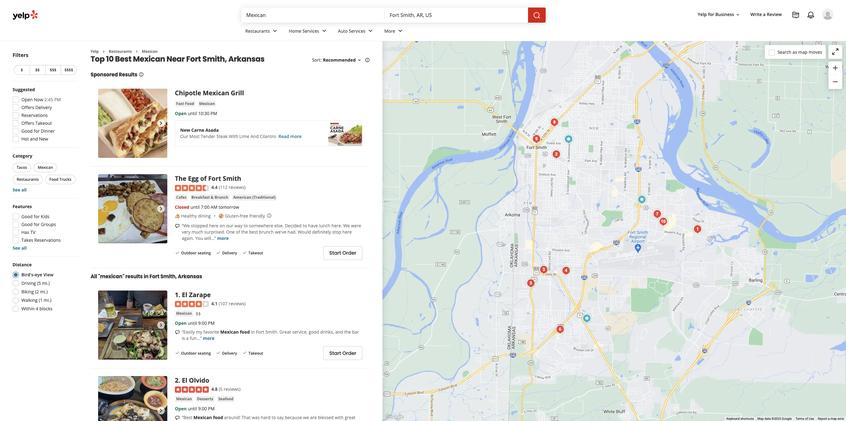 Task type: describe. For each thing, give the bounding box(es) containing it.
terms
[[796, 417, 805, 421]]

next image for open until 10:30 pm
[[157, 120, 165, 127]]

el olvido link
[[182, 376, 209, 385]]

open for offers delivery
[[21, 97, 33, 103]]

0 horizontal spatial to
[[244, 223, 248, 229]]

(2
[[35, 289, 39, 295]]

16 info v2 image
[[139, 72, 144, 77]]

new inside new carne asada our most tender steak with lime and cilantro read more
[[180, 127, 190, 133]]

24 chevron down v2 image for restaurants
[[271, 27, 279, 35]]

top
[[91, 54, 105, 64]]

chipotle mexican grill image
[[98, 89, 167, 158]]

previous image for closed
[[101, 205, 108, 213]]

16 info v2 image
[[365, 58, 370, 63]]

16 healthy dining v2 image
[[175, 214, 180, 219]]

previous image for open
[[101, 407, 108, 415]]

cafes button
[[175, 194, 188, 201]]

pm for offers delivery
[[54, 97, 61, 103]]

good for good for kids
[[21, 214, 33, 220]]

the inside in fort smith. great service, good drinks, and the bar is a fun..."
[[344, 329, 351, 335]]

none field near
[[390, 12, 523, 19]]

fast food
[[176, 101, 194, 107]]

4
[[36, 306, 38, 312]]

0 vertical spatial takeout
[[35, 120, 52, 126]]

map data ©2023 google
[[758, 417, 792, 421]]

is
[[182, 336, 185, 342]]

pm right 10:30
[[211, 111, 217, 117]]

next image for closed until 7:00 am tomorrow
[[157, 205, 165, 213]]

1 vertical spatial more
[[217, 235, 229, 241]]

0 vertical spatial smith,
[[203, 54, 227, 64]]

1
[[175, 291, 179, 299]]

with
[[229, 134, 238, 140]]

map region
[[344, 0, 847, 421]]

food inside fast food "button"
[[185, 101, 194, 107]]

seafood button
[[217, 396, 235, 403]]

0 horizontal spatial smith,
[[160, 273, 177, 280]]

4.1
[[212, 301, 218, 307]]

tender
[[201, 134, 215, 140]]

©2023
[[772, 417, 782, 421]]

(5 for mi.)
[[37, 280, 41, 286]]

features
[[13, 204, 32, 210]]

$$$$ button
[[61, 65, 77, 75]]

takeout for 2nd start order link from the bottom of the page
[[249, 251, 263, 256]]

open for "best
[[175, 406, 187, 412]]

all for features
[[21, 245, 27, 251]]

now
[[34, 97, 43, 103]]

auto
[[338, 28, 348, 34]]

2 start order link from the top
[[324, 347, 363, 360]]

16 checkmark v2 image down will…"
[[216, 251, 221, 256]]

filters
[[13, 52, 28, 59]]

until for 4.4
[[191, 204, 200, 210]]

that
[[242, 415, 251, 421]]

we've
[[275, 229, 287, 235]]

bar
[[352, 329, 359, 335]]

pm for "easily my favorite
[[208, 320, 215, 326]]

see all button for features
[[13, 245, 27, 251]]

around! that was hard to say because we are blessed with great mexican food in the..."
[[182, 415, 356, 421]]

0 horizontal spatial new
[[39, 136, 48, 142]]

16 chevron right v2 image for restaurants
[[101, 49, 106, 54]]

16 checkmark v2 image down "easily my favorite mexican food on the left of page
[[216, 351, 221, 356]]

the egg of fort smith image
[[581, 313, 594, 325]]

4.4 star rating image
[[175, 185, 209, 191]]

0 vertical spatial in
[[144, 273, 149, 280]]

keyboard shortcuts
[[727, 417, 754, 421]]

around!
[[224, 415, 241, 421]]

search image
[[533, 12, 541, 19]]

will…"
[[204, 235, 216, 241]]

error
[[838, 417, 845, 421]]

stopped
[[191, 223, 208, 229]]

home services
[[289, 28, 319, 34]]

cilantro
[[260, 134, 276, 140]]

the egg of fort smith link
[[175, 174, 241, 183]]

slideshow element for 4.4
[[98, 174, 167, 244]]

0 vertical spatial here
[[209, 223, 219, 229]]

lime
[[240, 134, 250, 140]]

biking (2 mi.)
[[21, 289, 48, 295]]

sponsored
[[91, 71, 118, 78]]

somewhere
[[249, 223, 273, 229]]

seafood link
[[217, 396, 235, 403]]

closed until 7:00 am tomorrow
[[175, 204, 239, 210]]

outdoor seating for 16 checkmark v2 icon related to outdoor seating
[[181, 351, 211, 356]]

$ button
[[14, 65, 30, 75]]

mi.) for walking (1 mi.)
[[44, 297, 51, 303]]

none field find
[[246, 12, 380, 19]]

start order for second start order link
[[330, 350, 357, 357]]

16 checkmark v2 image down 16 speech v2 image
[[175, 251, 180, 256]]

1 vertical spatial delivery
[[222, 251, 237, 256]]

1 horizontal spatial food
[[213, 415, 223, 421]]

smith
[[223, 174, 241, 183]]

16 chevron right v2 image for mexican
[[134, 49, 139, 54]]

16 checkmark v2 image for takeout
[[242, 251, 247, 256]]

our
[[226, 223, 233, 229]]

zoom in image
[[832, 64, 840, 72]]

seating for 2nd start order link from the bottom of the page
[[198, 251, 211, 256]]

mexican link down 4.8 star rating image
[[175, 396, 193, 403]]

tacos button
[[13, 163, 31, 172]]

food trucks button
[[45, 175, 76, 184]]

christina o. image
[[823, 8, 834, 20]]

the inside "we stopped here on our way to somewhere else. decided to have lunch here. we were very much surprised. one of the best brunch we've had. would definitely stop here again. you will…"
[[241, 229, 248, 235]]

more inside new carne asada our most tender steak with lime and cilantro read more
[[291, 134, 302, 140]]

moves
[[809, 49, 823, 55]]

mexican link up 10:30
[[198, 101, 216, 107]]

desserts
[[197, 397, 213, 402]]

restaurants for the restaurants button
[[17, 177, 39, 182]]

. for 2
[[179, 376, 180, 385]]

16 gluten free v2 image
[[219, 214, 224, 219]]

el lorito mexican restaurant image
[[652, 208, 664, 221]]

offers delivery
[[21, 104, 52, 110]]

notifications image
[[808, 11, 815, 19]]

map for error
[[831, 417, 837, 421]]

very
[[182, 229, 191, 235]]

1 vertical spatial reservations
[[34, 237, 61, 243]]

$$$
[[50, 67, 56, 73]]

0 horizontal spatial and
[[30, 136, 38, 142]]

2 horizontal spatial food
[[240, 329, 250, 335]]

. for 1
[[179, 291, 180, 299]]

$$ inside button
[[35, 67, 40, 73]]

american (traditional) button
[[232, 194, 277, 201]]

taco bell image
[[563, 133, 575, 146]]

google image
[[384, 413, 405, 421]]

zarape
[[189, 291, 211, 299]]

walking
[[21, 297, 38, 303]]

pm for "best
[[208, 406, 215, 412]]

0 vertical spatial arkansas
[[228, 54, 265, 64]]

for for business
[[709, 11, 715, 17]]

group containing category
[[11, 153, 78, 193]]

we
[[344, 223, 350, 229]]

fort right results
[[150, 273, 160, 280]]

near
[[167, 54, 185, 64]]

business categories element
[[240, 23, 834, 41]]

open until 9:00 pm for zarape
[[175, 320, 215, 326]]

write a review link
[[748, 9, 785, 20]]

0 horizontal spatial more link
[[203, 336, 215, 342]]

1 horizontal spatial restaurants link
[[240, 23, 284, 41]]

would
[[298, 229, 311, 235]]

carne
[[191, 127, 204, 133]]

because
[[285, 415, 302, 421]]

9:00 for olvido
[[198, 406, 207, 412]]

1 horizontal spatial here
[[343, 229, 352, 235]]

kids
[[41, 214, 49, 220]]

(107
[[219, 301, 228, 307]]

have
[[308, 223, 318, 229]]

in inside in fort smith. great service, good drinks, and the bar is a fun..."
[[251, 329, 255, 335]]

gluten-
[[225, 213, 240, 219]]

4.8 star rating image
[[175, 387, 209, 393]]

my
[[196, 329, 202, 335]]

el for el zarape
[[182, 291, 187, 299]]

previous image for open until 9:00 pm
[[101, 322, 108, 329]]

within
[[21, 306, 35, 312]]

business
[[716, 11, 735, 17]]

open down fast
[[175, 111, 187, 117]]

shortcuts
[[741, 417, 754, 421]]

2 start from the top
[[330, 350, 341, 357]]

previous image for open until 10:30 pm
[[101, 120, 108, 127]]

&
[[211, 195, 214, 200]]

breakfast
[[192, 195, 210, 200]]

mexican button up food trucks
[[34, 163, 57, 172]]

1 vertical spatial $$
[[196, 311, 201, 317]]

0 horizontal spatial of
[[200, 174, 207, 183]]

9:00 for zarape
[[198, 320, 207, 326]]

seating for second start order link
[[198, 351, 211, 356]]

terms of use link
[[796, 417, 815, 421]]

see all for category
[[13, 187, 27, 193]]

say
[[277, 415, 284, 421]]

a for write
[[764, 11, 766, 17]]

fast
[[176, 101, 184, 107]]

mexican link up 16 info v2 icon in the top of the page
[[142, 49, 158, 54]]

outdoor seating for 16 checkmark v2 image under 16 speech v2 image
[[181, 251, 211, 256]]

open until 9:00 pm for olvido
[[175, 406, 215, 412]]

1 vertical spatial restaurants
[[109, 49, 132, 54]]

2 vertical spatial more
[[203, 336, 215, 342]]

within 4 blocks
[[21, 306, 52, 312]]

16 checkmark v2 image for outdoor seating
[[175, 351, 180, 356]]

"best mexican food
[[182, 415, 223, 421]]

in fort smith. great service, good drinks, and the bar is a fun..."
[[182, 329, 359, 342]]

see all for features
[[13, 245, 27, 251]]

el nayarita image
[[549, 116, 561, 129]]

desserts button
[[196, 396, 215, 403]]

of inside "we stopped here on our way to somewhere else. decided to have lunch here. we were very much surprised. one of the best brunch we've had. would definitely stop here again. you will…"
[[236, 229, 240, 235]]

$$$ button
[[45, 65, 61, 75]]

mexican button up 10:30
[[198, 101, 216, 107]]

0 vertical spatial delivery
[[35, 104, 52, 110]]

services for auto services
[[349, 28, 366, 34]]

great
[[345, 415, 356, 421]]

a inside in fort smith. great service, good drinks, and the bar is a fun..."
[[186, 336, 189, 342]]

trucks
[[59, 177, 71, 182]]

one
[[226, 229, 235, 235]]

1 vertical spatial el zarape image
[[98, 291, 167, 360]]

hot and new
[[21, 136, 48, 142]]

24 chevron down v2 image
[[321, 27, 328, 35]]

was
[[252, 415, 260, 421]]

offers takeout
[[21, 120, 52, 126]]

0 vertical spatial reviews)
[[229, 185, 246, 191]]

until for 4.1
[[188, 320, 197, 326]]

24 chevron down v2 image for auto services
[[367, 27, 375, 35]]



Task type: vqa. For each thing, say whether or not it's contained in the screenshot.
Support Link
no



Task type: locate. For each thing, give the bounding box(es) containing it.
1 order from the top
[[343, 250, 357, 257]]

yelp for yelp for business
[[698, 11, 707, 17]]

use
[[809, 417, 815, 421]]

mi.) right (2
[[40, 289, 48, 295]]

were
[[351, 223, 361, 229]]

None search field
[[241, 8, 547, 23]]

16 chevron down v2 image
[[357, 58, 362, 63]]

mexican link down 4.1 star rating image
[[175, 311, 193, 317]]

zoom out image
[[832, 78, 840, 86]]

0 vertical spatial mi.)
[[42, 280, 50, 286]]

1 offers from the top
[[21, 104, 34, 110]]

more down favorite
[[203, 336, 215, 342]]

terms of use
[[796, 417, 815, 421]]

restaurants inside restaurants link
[[246, 28, 270, 34]]

0 vertical spatial el zarape image
[[692, 223, 704, 236]]

else.
[[275, 223, 284, 229]]

data
[[765, 417, 771, 421]]

4.4 (112 reviews)
[[212, 185, 246, 191]]

1 vertical spatial map
[[831, 417, 837, 421]]

in left smith.
[[251, 329, 255, 335]]

0 horizontal spatial in
[[144, 273, 149, 280]]

1 vertical spatial start
[[330, 350, 341, 357]]

1 vertical spatial start order link
[[324, 347, 363, 360]]

16 checkmark v2 image
[[242, 251, 247, 256], [175, 351, 180, 356]]

takeout for second start order link
[[249, 351, 263, 356]]

2 vertical spatial in
[[211, 421, 215, 421]]

16 chevron right v2 image right yelp link
[[101, 49, 106, 54]]

order down "bar"
[[343, 350, 357, 357]]

1 horizontal spatial none field
[[390, 12, 523, 19]]

1 see all button from the top
[[13, 187, 27, 193]]

outdoor seating down you
[[181, 251, 211, 256]]

2 horizontal spatial in
[[251, 329, 255, 335]]

slideshow element for 4.8
[[98, 376, 167, 421]]

$$ down 4.1 star rating image
[[196, 311, 201, 317]]

1 start order from the top
[[330, 250, 357, 257]]

here down we
[[343, 229, 352, 235]]

16 speech v2 image for 2
[[175, 416, 180, 421]]

in inside "around! that was hard to say because we are blessed with great mexican food in the...""
[[211, 421, 215, 421]]

1 horizontal spatial $$
[[196, 311, 201, 317]]

1 vertical spatial good
[[21, 214, 33, 220]]

0 vertical spatial next image
[[157, 205, 165, 213]]

el olvido image
[[550, 148, 563, 161]]

of down way
[[236, 229, 240, 235]]

2 9:00 from the top
[[198, 406, 207, 412]]

1 vertical spatial restaurants link
[[109, 49, 132, 54]]

"mexican"
[[98, 273, 124, 280]]

1 vertical spatial 9:00
[[198, 406, 207, 412]]

1 start from the top
[[330, 250, 341, 257]]

1 vertical spatial smith,
[[160, 273, 177, 280]]

in
[[144, 273, 149, 280], [251, 329, 255, 335], [211, 421, 215, 421]]

outdoor down again.
[[181, 251, 197, 256]]

most
[[189, 134, 200, 140]]

2 offers from the top
[[21, 120, 34, 126]]

1 el from the top
[[182, 291, 187, 299]]

takes reservations
[[21, 237, 61, 243]]

american
[[233, 195, 252, 200]]

start down drinks,
[[330, 350, 341, 357]]

auto services
[[338, 28, 366, 34]]

$$ left $$$ button
[[35, 67, 40, 73]]

reservations down groups at the bottom of page
[[34, 237, 61, 243]]

24 chevron down v2 image left home
[[271, 27, 279, 35]]

start order down stop at bottom left
[[330, 250, 357, 257]]

until for 4.8
[[188, 406, 197, 412]]

yelp link
[[91, 49, 99, 54]]

Find text field
[[246, 12, 380, 19]]

seafood
[[218, 397, 234, 402]]

see all button down the restaurants button
[[13, 187, 27, 193]]

0 vertical spatial restaurants
[[246, 28, 270, 34]]

24 chevron down v2 image
[[271, 27, 279, 35], [367, 27, 375, 35], [397, 27, 404, 35]]

1 next image from the top
[[157, 120, 165, 127]]

mexican button
[[198, 101, 216, 107], [34, 163, 57, 172], [175, 311, 193, 317], [175, 396, 193, 403]]

chipotle
[[175, 89, 201, 97]]

24 chevron down v2 image inside more link
[[397, 27, 404, 35]]

results
[[119, 71, 137, 78]]

reservations
[[21, 112, 48, 118], [34, 237, 61, 243]]

info icon image
[[267, 213, 272, 218], [267, 213, 272, 218]]

el for el olvido
[[182, 376, 187, 385]]

el right 1
[[182, 291, 187, 299]]

1 vertical spatial in
[[251, 329, 255, 335]]

open until 9:00 pm up my
[[175, 320, 215, 326]]

1 outdoor from the top
[[181, 251, 197, 256]]

next image for open until 9:00 pm
[[157, 322, 165, 329]]

las americas image
[[538, 264, 550, 276]]

previous image
[[101, 120, 108, 127], [101, 322, 108, 329]]

1 horizontal spatial to
[[272, 415, 276, 421]]

open up "best at left bottom
[[175, 406, 187, 412]]

1 . from the top
[[179, 291, 180, 299]]

food inside food trucks 'button'
[[49, 177, 58, 182]]

option group
[[11, 262, 78, 314]]

2 previous image from the top
[[101, 407, 108, 415]]

user actions element
[[693, 8, 843, 47]]

yelp left "business"
[[698, 11, 707, 17]]

1 horizontal spatial (5
[[219, 386, 223, 392]]

good for good for dinner
[[21, 128, 33, 134]]

for
[[709, 11, 715, 17], [34, 128, 40, 134], [34, 214, 40, 220], [34, 222, 40, 228]]

mi.)
[[42, 280, 50, 286], [40, 289, 48, 295], [44, 297, 51, 303]]

delivery down one
[[222, 251, 237, 256]]

slideshow element
[[98, 89, 167, 158], [98, 174, 167, 244], [98, 291, 167, 360], [98, 376, 167, 421]]

see for category
[[13, 187, 20, 193]]

restaurants link
[[240, 23, 284, 41], [109, 49, 132, 54]]

4.1 star rating image
[[175, 301, 209, 308]]

more down one
[[217, 235, 229, 241]]

1 vertical spatial a
[[186, 336, 189, 342]]

1 vertical spatial and
[[335, 329, 343, 335]]

mi.) down view
[[42, 280, 50, 286]]

all down the restaurants button
[[21, 187, 27, 193]]

start down stop at bottom left
[[330, 250, 341, 257]]

see all down takes
[[13, 245, 27, 251]]

0 vertical spatial $$
[[35, 67, 40, 73]]

takeout up dinner
[[35, 120, 52, 126]]

1 services from the left
[[303, 28, 319, 34]]

restaurants for the rightmost restaurants link
[[246, 28, 270, 34]]

offers for offers takeout
[[21, 120, 34, 126]]

fort
[[186, 54, 201, 64], [208, 174, 221, 183], [150, 273, 160, 280], [256, 329, 264, 335]]

el olvido image
[[98, 376, 167, 421]]

surprised.
[[205, 229, 225, 235]]

projects image
[[793, 11, 800, 19]]

"best
[[182, 415, 192, 421]]

2 vertical spatial takeout
[[249, 351, 263, 356]]

of left "use"
[[806, 417, 809, 421]]

Near text field
[[390, 12, 523, 19]]

2 open until 9:00 pm from the top
[[175, 406, 215, 412]]

1 vertical spatial arkansas
[[178, 273, 202, 280]]

yelp
[[698, 11, 707, 17], [91, 49, 99, 54]]

until up healthy dining
[[191, 204, 200, 210]]

for for kids
[[34, 214, 40, 220]]

next image
[[157, 120, 165, 127], [157, 407, 165, 415]]

reviews) for 2 . el olvido
[[224, 386, 241, 392]]

takeout down best
[[249, 251, 263, 256]]

(5 for reviews)
[[219, 386, 223, 392]]

1 vertical spatial next image
[[157, 407, 165, 415]]

open for "easily my favorite
[[175, 320, 187, 326]]

16 speech v2 image
[[175, 330, 180, 335], [175, 416, 180, 421]]

pm right '2:45'
[[54, 97, 61, 103]]

1 horizontal spatial arkansas
[[228, 54, 265, 64]]

search as map moves
[[778, 49, 823, 55]]

and inside in fort smith. great service, good drinks, and the bar is a fun..."
[[335, 329, 343, 335]]

see all button
[[13, 187, 27, 193], [13, 245, 27, 251]]

2 see all button from the top
[[13, 245, 27, 251]]

here up surprised. on the bottom of the page
[[209, 223, 219, 229]]

0 vertical spatial seating
[[198, 251, 211, 256]]

food inside "around! that was hard to say because we are blessed with great mexican food in the...""
[[200, 421, 210, 421]]

1 16 chevron right v2 image from the left
[[101, 49, 106, 54]]

3 good from the top
[[21, 222, 33, 228]]

2 vertical spatial reviews)
[[224, 386, 241, 392]]

1 vertical spatial outdoor
[[181, 351, 197, 356]]

good for dinner
[[21, 128, 55, 134]]

great
[[280, 329, 291, 335]]

16 speech v2 image
[[175, 224, 180, 229]]

results
[[125, 273, 143, 280]]

outdoor seating down fun..."
[[181, 351, 211, 356]]

0 vertical spatial good
[[21, 128, 33, 134]]

reviews) right (107
[[229, 301, 246, 307]]

0 vertical spatial restaurants link
[[240, 23, 284, 41]]

map for moves
[[799, 49, 808, 55]]

None field
[[246, 12, 380, 19], [390, 12, 523, 19]]

mexican inside "around! that was hard to say because we are blessed with great mexican food in the...""
[[182, 421, 199, 421]]

0 vertical spatial offers
[[21, 104, 34, 110]]

1 vertical spatial see all button
[[13, 245, 27, 251]]

3 24 chevron down v2 image from the left
[[397, 27, 404, 35]]

write a review
[[751, 11, 782, 17]]

2 16 chevron right v2 image from the left
[[134, 49, 139, 54]]

for up good for groups
[[34, 214, 40, 220]]

yelp inside button
[[698, 11, 707, 17]]

1 24 chevron down v2 image from the left
[[271, 27, 279, 35]]

mexican button down 4.8 star rating image
[[175, 396, 193, 403]]

dining
[[198, 213, 211, 219]]

1 seating from the top
[[198, 251, 211, 256]]

fast food link
[[175, 101, 196, 107]]

2 horizontal spatial 24 chevron down v2 image
[[397, 27, 404, 35]]

yelp for yelp link
[[91, 49, 99, 54]]

mi.) right (1
[[44, 297, 51, 303]]

sort:
[[312, 57, 322, 63]]

1 see all from the top
[[13, 187, 27, 193]]

all "mexican" results in fort smith, arkansas
[[91, 273, 202, 280]]

seating down fun..."
[[198, 351, 211, 356]]

for down offers takeout
[[34, 128, 40, 134]]

joe's grill & cantina image
[[657, 216, 670, 228]]

(112
[[219, 185, 228, 191]]

16 speech v2 image left the "easily
[[175, 330, 180, 335]]

takeout down in fort smith. great service, good drinks, and the bar is a fun..."
[[249, 351, 263, 356]]

home services link
[[284, 23, 333, 41]]

1 16 speech v2 image from the top
[[175, 330, 180, 335]]

suggested
[[13, 87, 35, 93]]

1 outdoor seating from the top
[[181, 251, 211, 256]]

(5 inside option group
[[37, 280, 41, 286]]

2 services from the left
[[349, 28, 366, 34]]

0 vertical spatial order
[[343, 250, 357, 257]]

24 chevron down v2 image inside auto services link
[[367, 27, 375, 35]]

16 chevron down v2 image
[[736, 12, 741, 17]]

fort up the 4.4
[[208, 174, 221, 183]]

1 vertical spatial outdoor seating
[[181, 351, 211, 356]]

see all button for category
[[13, 187, 27, 193]]

for left "business"
[[709, 11, 715, 17]]

24 chevron down v2 image inside restaurants link
[[271, 27, 279, 35]]

el toro grill and cantina image
[[554, 324, 567, 336]]

0 vertical spatial all
[[21, 187, 27, 193]]

el zarape image
[[692, 223, 704, 236], [98, 291, 167, 360]]

brunch
[[215, 195, 228, 200]]

0 horizontal spatial arkansas
[[178, 273, 202, 280]]

order down we
[[343, 250, 357, 257]]

1 vertical spatial see all
[[13, 245, 27, 251]]

the egg of fort smith
[[175, 174, 241, 183]]

24 chevron down v2 image for more
[[397, 27, 404, 35]]

open until 10:30 pm
[[175, 111, 217, 117]]

see all button down takes
[[13, 245, 27, 251]]

way
[[235, 223, 243, 229]]

new down dinner
[[39, 136, 48, 142]]

yelp left "10"
[[91, 49, 99, 54]]

good for good for groups
[[21, 222, 33, 228]]

until
[[188, 111, 197, 117], [191, 204, 200, 210], [188, 320, 197, 326], [188, 406, 197, 412]]

group containing features
[[11, 204, 78, 251]]

more link down one
[[217, 235, 229, 241]]

2 start order from the top
[[330, 350, 357, 357]]

la mesa image
[[525, 277, 538, 290]]

16 chevron right v2 image
[[101, 49, 106, 54], [134, 49, 139, 54]]

0 horizontal spatial yelp
[[91, 49, 99, 54]]

good up has tv in the left of the page
[[21, 222, 33, 228]]

sponsored results
[[91, 71, 137, 78]]

1 horizontal spatial services
[[349, 28, 366, 34]]

start order link down "bar"
[[324, 347, 363, 360]]

good up hot
[[21, 128, 33, 134]]

you
[[195, 235, 203, 241]]

we
[[303, 415, 309, 421]]

blessed
[[318, 415, 334, 421]]

report a map error
[[819, 417, 845, 421]]

to inside "around! that was hard to say because we are blessed with great mexican food in the...""
[[272, 415, 276, 421]]

0 vertical spatial open until 9:00 pm
[[175, 320, 215, 326]]

breakfast & brunch link
[[190, 194, 230, 201]]

a
[[764, 11, 766, 17], [186, 336, 189, 342], [829, 417, 830, 421]]

food right fast
[[185, 101, 194, 107]]

2 outdoor from the top
[[181, 351, 197, 356]]

the egg of fort smith image
[[98, 174, 167, 244]]

the down way
[[241, 229, 248, 235]]

2 vertical spatial of
[[806, 417, 809, 421]]

2 . from the top
[[179, 376, 180, 385]]

2 slideshow element from the top
[[98, 174, 167, 244]]

1 next image from the top
[[157, 205, 165, 213]]

expand map image
[[832, 48, 840, 55]]

map left error
[[831, 417, 837, 421]]

more right read
[[291, 134, 302, 140]]

in right results
[[144, 273, 149, 280]]

1 vertical spatial el
[[182, 376, 187, 385]]

1 vertical spatial open until 9:00 pm
[[175, 406, 215, 412]]

pm down desserts button
[[208, 406, 215, 412]]

start
[[330, 250, 341, 257], [330, 350, 341, 357]]

tacos
[[17, 165, 27, 170]]

reviews) for 1 . el zarape
[[229, 301, 246, 307]]

start order for 2nd start order link from the bottom of the page
[[330, 250, 357, 257]]

1 vertical spatial (5
[[219, 386, 223, 392]]

0 horizontal spatial a
[[186, 336, 189, 342]]

in left the..."
[[211, 421, 215, 421]]

offers down now
[[21, 104, 34, 110]]

fort inside in fort smith. great service, good drinks, and the bar is a fun..."
[[256, 329, 264, 335]]

0 vertical spatial new
[[180, 127, 190, 133]]

see down the restaurants button
[[13, 187, 20, 193]]

the left "bar"
[[344, 329, 351, 335]]

until up "best at left bottom
[[188, 406, 197, 412]]

start order down "bar"
[[330, 350, 357, 357]]

mi.) for driving (5 mi.)
[[42, 280, 50, 286]]

1 vertical spatial .
[[179, 376, 180, 385]]

for for dinner
[[34, 128, 40, 134]]

offers for offers delivery
[[21, 104, 34, 110]]

reservations up offers takeout
[[21, 112, 48, 118]]

2 good from the top
[[21, 214, 33, 220]]

good for kids
[[21, 214, 49, 220]]

bird's-
[[21, 272, 35, 278]]

of right egg
[[200, 174, 207, 183]]

24 chevron down v2 image right the more at the top left of the page
[[397, 27, 404, 35]]

(5 down eye
[[37, 280, 41, 286]]

more link down favorite
[[203, 336, 215, 342]]

2 16 speech v2 image from the top
[[175, 416, 180, 421]]

1 vertical spatial start order
[[330, 350, 357, 357]]

2 order from the top
[[343, 350, 357, 357]]

1 vertical spatial reviews)
[[229, 301, 246, 307]]

0 vertical spatial start
[[330, 250, 341, 257]]

1 slideshow element from the top
[[98, 89, 167, 158]]

2 seating from the top
[[198, 351, 211, 356]]

1 horizontal spatial map
[[831, 417, 837, 421]]

1 all from the top
[[21, 187, 27, 193]]

2 see from the top
[[13, 245, 20, 251]]

slideshow element for 4.1
[[98, 291, 167, 360]]

2 none field from the left
[[390, 12, 523, 19]]

1 vertical spatial next image
[[157, 322, 165, 329]]

(5
[[37, 280, 41, 286], [219, 386, 223, 392]]

2 previous image from the top
[[101, 322, 108, 329]]

.
[[179, 291, 180, 299], [179, 376, 180, 385]]

next image for open until 9:00 pm
[[157, 407, 165, 415]]

offers up good for dinner
[[21, 120, 34, 126]]

16 checkmark v2 image down way
[[242, 251, 247, 256]]

$
[[21, 67, 23, 73]]

until left 10:30
[[188, 111, 197, 117]]

2 vertical spatial delivery
[[222, 351, 237, 356]]

services for home services
[[303, 28, 319, 34]]

2 24 chevron down v2 image from the left
[[367, 27, 375, 35]]

restaurants inside the restaurants button
[[17, 177, 39, 182]]

start order link
[[324, 246, 363, 260], [324, 347, 363, 360]]

1 horizontal spatial yelp
[[698, 11, 707, 17]]

0 vertical spatial start order link
[[324, 246, 363, 260]]

seating down you
[[198, 251, 211, 256]]

1 vertical spatial 16 checkmark v2 image
[[175, 351, 180, 356]]

2 vertical spatial a
[[829, 417, 830, 421]]

2 vertical spatial food
[[200, 421, 210, 421]]

for inside yelp for business button
[[709, 11, 715, 17]]

2 horizontal spatial restaurants
[[246, 28, 270, 34]]

1 open until 9:00 pm from the top
[[175, 320, 215, 326]]

0 vertical spatial reservations
[[21, 112, 48, 118]]

order
[[343, 250, 357, 257], [343, 350, 357, 357]]

yelp for business
[[698, 11, 735, 17]]

1 horizontal spatial 16 checkmark v2 image
[[242, 251, 247, 256]]

desserts link
[[196, 396, 215, 403]]

food up the..."
[[213, 415, 223, 421]]

2
[[175, 376, 179, 385]]

4 slideshow element from the top
[[98, 376, 167, 421]]

rolando's restaurante image
[[531, 133, 543, 145]]

2 next image from the top
[[157, 322, 165, 329]]

1 previous image from the top
[[101, 205, 108, 213]]

as
[[793, 49, 798, 55]]

1 vertical spatial food
[[49, 177, 58, 182]]

see all down the restaurants button
[[13, 187, 27, 193]]

services left 24 chevron down v2 icon
[[303, 28, 319, 34]]

16 speech v2 image left "best at left bottom
[[175, 416, 180, 421]]

more
[[385, 28, 396, 34]]

chipotle mexican grill image
[[636, 194, 649, 206]]

google
[[782, 417, 792, 421]]

map
[[799, 49, 808, 55], [831, 417, 837, 421]]

healthy dining
[[181, 213, 211, 219]]

tv
[[30, 229, 35, 235]]

2 all from the top
[[21, 245, 27, 251]]

0 vertical spatial outdoor
[[181, 251, 197, 256]]

0 horizontal spatial el zarape image
[[98, 291, 167, 360]]

for for groups
[[34, 222, 40, 228]]

services right auto
[[349, 28, 366, 34]]

16 checkmark v2 image
[[175, 251, 180, 256], [216, 251, 221, 256], [216, 351, 221, 356], [242, 351, 247, 356]]

1 see from the top
[[13, 187, 20, 193]]

9:00
[[198, 320, 207, 326], [198, 406, 207, 412]]

group containing suggested
[[11, 87, 78, 144]]

home
[[289, 28, 301, 34]]

see up distance at the left bottom of page
[[13, 245, 20, 251]]

. up 4.8 star rating image
[[179, 376, 180, 385]]

2 vertical spatial restaurants
[[17, 177, 39, 182]]

seating
[[198, 251, 211, 256], [198, 351, 211, 356]]

1 none field from the left
[[246, 12, 380, 19]]

arkansas
[[228, 54, 265, 64], [178, 273, 202, 280]]

write
[[751, 11, 763, 17]]

. up 4.1 star rating image
[[179, 291, 180, 299]]

1 vertical spatial offers
[[21, 120, 34, 126]]

1 horizontal spatial the
[[344, 329, 351, 335]]

a for report
[[829, 417, 830, 421]]

1 9:00 from the top
[[198, 320, 207, 326]]

view
[[43, 272, 54, 278]]

option group containing distance
[[11, 262, 78, 314]]

16 checkmark v2 image down in fort smith. great service, good drinks, and the bar is a fun..."
[[242, 351, 247, 356]]

24 chevron down v2 image right auto services on the left top
[[367, 27, 375, 35]]

1 horizontal spatial more link
[[217, 235, 229, 241]]

open now 2:45 pm
[[21, 97, 61, 103]]

0 horizontal spatial more
[[203, 336, 215, 342]]

good down features
[[21, 214, 33, 220]]

the..."
[[216, 421, 228, 421]]

2 outdoor seating from the top
[[181, 351, 211, 356]]

0 vertical spatial the
[[241, 229, 248, 235]]

reviews) down smith
[[229, 185, 246, 191]]

2 horizontal spatial to
[[303, 223, 307, 229]]

american (traditional) link
[[232, 194, 277, 201]]

next image
[[157, 205, 165, 213], [157, 322, 165, 329]]

1 vertical spatial mi.)
[[40, 289, 48, 295]]

steak
[[217, 134, 228, 140]]

16 checkmark v2 image up 2
[[175, 351, 180, 356]]

2 vertical spatial mi.)
[[44, 297, 51, 303]]

0 horizontal spatial food
[[49, 177, 58, 182]]

16 speech v2 image for 1
[[175, 330, 180, 335]]

fort right near
[[186, 54, 201, 64]]

group
[[829, 61, 843, 89], [11, 87, 78, 144], [11, 153, 78, 193], [11, 204, 78, 251]]

more link
[[217, 235, 229, 241], [203, 336, 215, 342]]

el right 2
[[182, 376, 187, 385]]

0 horizontal spatial (5
[[37, 280, 41, 286]]

mexican button down 4.1 star rating image
[[175, 311, 193, 317]]

1 vertical spatial the
[[344, 329, 351, 335]]

restaurants button
[[13, 175, 43, 184]]

9:00 up the '"best mexican food'
[[198, 406, 207, 412]]

el mariachi mexican grill image
[[560, 265, 573, 277]]

1 start order link from the top
[[324, 246, 363, 260]]

1 good from the top
[[21, 128, 33, 134]]

1 horizontal spatial 24 chevron down v2 image
[[367, 27, 375, 35]]

1 vertical spatial more link
[[203, 336, 215, 342]]

0 vertical spatial previous image
[[101, 120, 108, 127]]

2 see all from the top
[[13, 245, 27, 251]]

0 vertical spatial and
[[30, 136, 38, 142]]

previous image
[[101, 205, 108, 213], [101, 407, 108, 415]]

9:00 up my
[[198, 320, 207, 326]]

0 horizontal spatial services
[[303, 28, 319, 34]]

fort left smith.
[[256, 329, 264, 335]]

0 vertical spatial more link
[[217, 235, 229, 241]]

mexican link
[[142, 49, 158, 54], [198, 101, 216, 107], [175, 311, 193, 317], [175, 396, 193, 403]]

1 horizontal spatial more
[[217, 235, 229, 241]]

3 slideshow element from the top
[[98, 291, 167, 360]]

a right the write
[[764, 11, 766, 17]]

1 vertical spatial of
[[236, 229, 240, 235]]

tomorrow
[[219, 204, 239, 210]]

2 vertical spatial good
[[21, 222, 33, 228]]

1 previous image from the top
[[101, 120, 108, 127]]

reviews) up seafood
[[224, 386, 241, 392]]

2 next image from the top
[[157, 407, 165, 415]]

mi.) for biking (2 mi.)
[[40, 289, 48, 295]]

2 el from the top
[[182, 376, 187, 385]]

0 horizontal spatial food
[[200, 421, 210, 421]]

see for features
[[13, 245, 20, 251]]

$$$$
[[64, 67, 73, 73]]

1 vertical spatial food
[[213, 415, 223, 421]]

0 vertical spatial 16 checkmark v2 image
[[242, 251, 247, 256]]

(1
[[39, 297, 43, 303]]

all for category
[[21, 187, 27, 193]]



